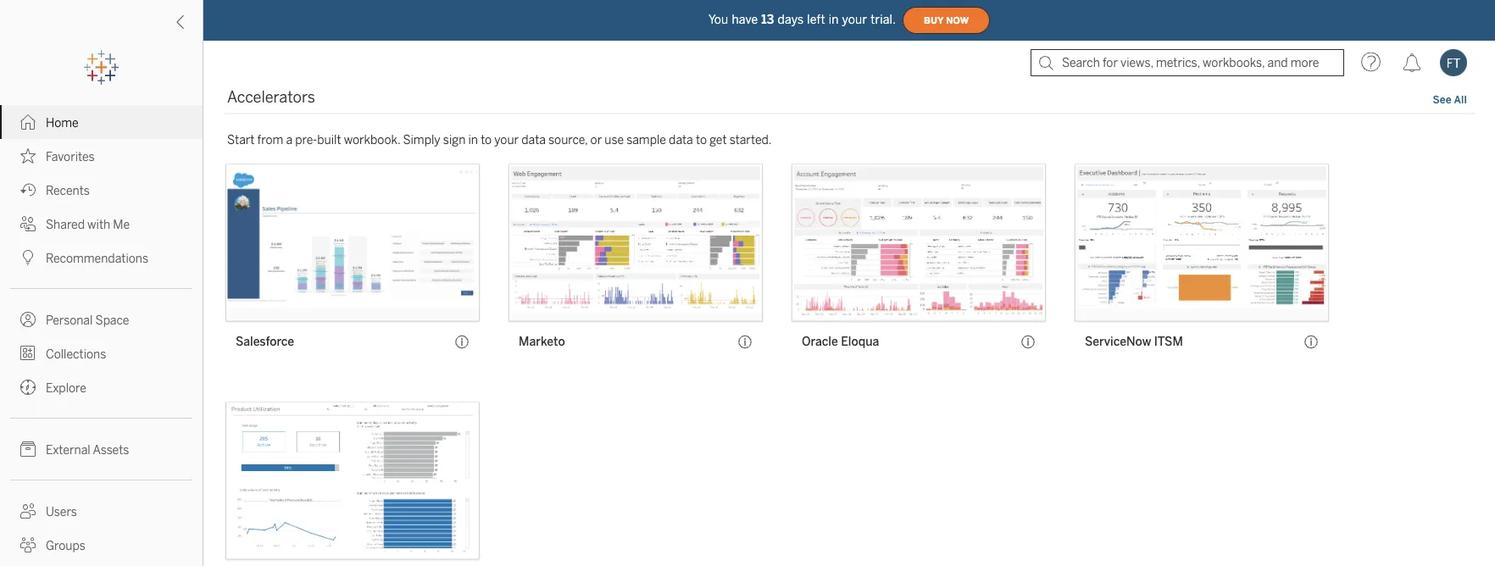 Task type: locate. For each thing, give the bounding box(es) containing it.
collections link
[[0, 337, 203, 371]]

salesforce
[[236, 335, 294, 349]]

in right sign
[[468, 133, 478, 147]]

accelerators
[[227, 88, 315, 106]]

users
[[46, 505, 77, 519]]

assets
[[93, 443, 129, 457]]

your
[[843, 13, 868, 26], [495, 133, 519, 147]]

workbook.
[[344, 133, 400, 147]]

data left source, at the left top
[[522, 133, 546, 147]]

0 horizontal spatial data
[[522, 133, 546, 147]]

source,
[[549, 133, 588, 147]]

1 horizontal spatial to
[[696, 133, 707, 147]]

data right sample at the left top of page
[[669, 133, 693, 147]]

your right sign
[[495, 133, 519, 147]]

buy now
[[924, 15, 969, 26]]

13
[[762, 13, 775, 26]]

in
[[829, 13, 839, 26], [468, 133, 478, 147]]

servicenow itsm
[[1085, 335, 1184, 349]]

eloqua
[[841, 335, 880, 349]]

with
[[87, 218, 110, 232]]

data
[[522, 133, 546, 147], [669, 133, 693, 147]]

you have 13 days left in your trial.
[[709, 13, 896, 26]]

from
[[257, 133, 283, 147]]

explore
[[46, 381, 86, 395]]

days
[[778, 13, 804, 26]]

shared
[[46, 218, 85, 232]]

start
[[227, 133, 255, 147]]

all
[[1455, 93, 1468, 105]]

have
[[732, 13, 758, 26]]

0 vertical spatial your
[[843, 13, 868, 26]]

0 vertical spatial in
[[829, 13, 839, 26]]

1 horizontal spatial data
[[669, 133, 693, 147]]

started.
[[730, 133, 772, 147]]

itsm
[[1155, 335, 1184, 349]]

a
[[286, 133, 293, 147]]

0 horizontal spatial your
[[495, 133, 519, 147]]

personal space link
[[0, 303, 203, 337]]

groups link
[[0, 528, 203, 562]]

space
[[95, 313, 129, 327]]

marketo
[[519, 335, 565, 349]]

Search for views, metrics, workbooks, and more text field
[[1031, 49, 1345, 76]]

1 horizontal spatial in
[[829, 13, 839, 26]]

recents
[[46, 184, 90, 198]]

sign
[[443, 133, 466, 147]]

pre-
[[295, 133, 317, 147]]

favorites
[[46, 150, 95, 164]]

to left get
[[696, 133, 707, 147]]

recommendations
[[46, 251, 148, 265]]

simply
[[403, 133, 441, 147]]

shared with me link
[[0, 207, 203, 241]]

1 data from the left
[[522, 133, 546, 147]]

in right left
[[829, 13, 839, 26]]

servicenow
[[1085, 335, 1152, 349]]

1 vertical spatial your
[[495, 133, 519, 147]]

recents link
[[0, 173, 203, 207]]

1 to from the left
[[481, 133, 492, 147]]

to
[[481, 133, 492, 147], [696, 133, 707, 147]]

favorites link
[[0, 139, 203, 173]]

0 horizontal spatial to
[[481, 133, 492, 147]]

1 vertical spatial in
[[468, 133, 478, 147]]

to right sign
[[481, 133, 492, 147]]

your left trial. on the right top
[[843, 13, 868, 26]]

explore link
[[0, 371, 203, 404]]



Task type: describe. For each thing, give the bounding box(es) containing it.
see all link
[[1433, 91, 1469, 109]]

me
[[113, 218, 130, 232]]

get
[[710, 133, 727, 147]]

navigation panel element
[[0, 51, 203, 566]]

you
[[709, 13, 729, 26]]

shared with me
[[46, 218, 130, 232]]

built
[[317, 133, 341, 147]]

buy
[[924, 15, 944, 26]]

groups
[[46, 539, 85, 553]]

2 to from the left
[[696, 133, 707, 147]]

left
[[808, 13, 826, 26]]

external assets link
[[0, 432, 203, 466]]

use
[[605, 133, 624, 147]]

1 horizontal spatial your
[[843, 13, 868, 26]]

home link
[[0, 105, 203, 139]]

oracle
[[802, 335, 838, 349]]

start from a pre-built workbook. simply sign in to your data source, or use sample data to get started.
[[227, 133, 772, 147]]

see
[[1434, 93, 1452, 105]]

external assets
[[46, 443, 129, 457]]

collections
[[46, 347, 106, 361]]

personal space
[[46, 313, 129, 327]]

recommendations link
[[0, 241, 203, 275]]

external
[[46, 443, 90, 457]]

trial.
[[871, 13, 896, 26]]

main navigation. press the up and down arrow keys to access links. element
[[0, 105, 203, 566]]

2 data from the left
[[669, 133, 693, 147]]

home
[[46, 116, 79, 130]]

personal
[[46, 313, 93, 327]]

sample
[[627, 133, 666, 147]]

oracle eloqua
[[802, 335, 880, 349]]

now
[[947, 15, 969, 26]]

0 horizontal spatial in
[[468, 133, 478, 147]]

users link
[[0, 494, 203, 528]]

see all
[[1434, 93, 1468, 105]]

buy now button
[[903, 7, 991, 34]]

or
[[591, 133, 602, 147]]



Task type: vqa. For each thing, say whether or not it's contained in the screenshot.
the bottom The "Owner"
no



